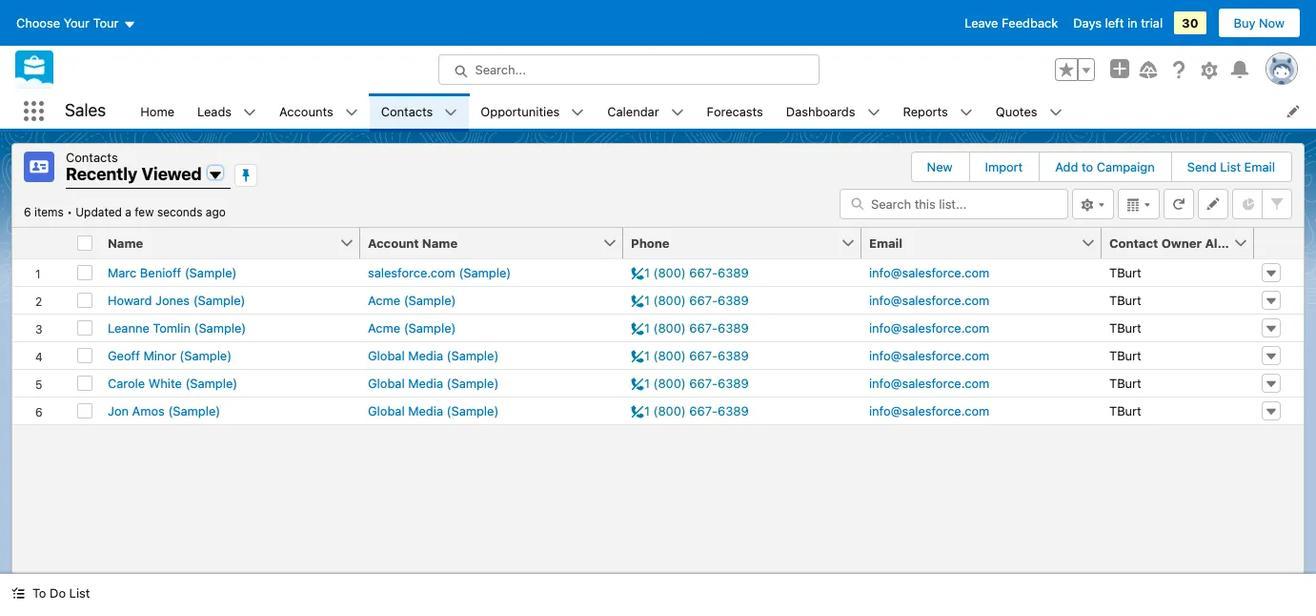 Task type: describe. For each thing, give the bounding box(es) containing it.
do
[[50, 585, 66, 601]]

text default image for accounts
[[345, 106, 358, 119]]

jones
[[155, 292, 190, 307]]

buy now button
[[1218, 8, 1301, 38]]

few
[[135, 204, 154, 219]]

contact owner alias button
[[1102, 227, 1236, 258]]

account
[[368, 235, 419, 250]]

list inside button
[[1221, 159, 1241, 174]]

accounts list item
[[268, 93, 370, 129]]

info@salesforce.com link for howard jones (sample)
[[869, 292, 990, 307]]

name element
[[100, 227, 372, 259]]

search...
[[475, 62, 526, 77]]

seconds
[[157, 204, 203, 219]]

name button
[[100, 227, 339, 258]]

choose your tour button
[[15, 8, 137, 38]]

global media (sample) for geoff minor (sample)
[[368, 347, 499, 363]]

choose
[[16, 15, 60, 31]]

forecasts
[[707, 103, 763, 119]]

leanne tomlin (sample)
[[108, 320, 246, 335]]

amos
[[132, 403, 165, 418]]

search... button
[[438, 54, 819, 85]]

geoff minor (sample)
[[108, 347, 232, 363]]

your
[[64, 15, 90, 31]]

to
[[1082, 159, 1094, 174]]

2 global media (sample) link from the top
[[368, 375, 499, 390]]

2 media from the top
[[408, 375, 443, 390]]

contacts image
[[24, 152, 54, 182]]

items
[[34, 204, 64, 219]]

send
[[1188, 159, 1217, 174]]

salesforce.com
[[368, 265, 456, 280]]

leave feedback link
[[965, 15, 1058, 31]]

recently viewed status
[[24, 204, 76, 219]]

phone
[[631, 235, 670, 250]]

leanne tomlin (sample) link
[[108, 320, 246, 335]]

text default image for contacts
[[445, 106, 458, 119]]

leads
[[197, 103, 232, 119]]

calendar
[[608, 103, 659, 119]]

contacts inside list item
[[381, 103, 433, 119]]

geoff
[[108, 347, 140, 363]]

trial
[[1141, 15, 1163, 31]]

import button
[[970, 153, 1038, 181]]

info@salesforce.com link for marc benioff (sample)
[[869, 265, 990, 280]]

acme (sample) link for leanne tomlin (sample)
[[368, 320, 456, 335]]

send list email
[[1188, 159, 1276, 174]]

2 name from the left
[[422, 235, 458, 250]]

6
[[24, 204, 31, 219]]

to do list button
[[0, 574, 101, 612]]

days left in trial
[[1074, 15, 1163, 31]]

30
[[1182, 15, 1199, 31]]

tburt for marc benioff (sample)
[[1110, 265, 1142, 280]]

quotes list item
[[985, 93, 1074, 129]]

global for geoff minor (sample)
[[368, 347, 405, 363]]

click to dial disabled image for carole white (sample)
[[631, 375, 749, 390]]

global media (sample) for jon amos (sample)
[[368, 403, 499, 418]]

global for jon amos (sample)
[[368, 403, 405, 418]]

none search field inside recently viewed|contacts|list view element
[[840, 188, 1069, 219]]

left
[[1105, 15, 1124, 31]]

quotes link
[[985, 93, 1049, 129]]

reports
[[903, 103, 948, 119]]

list inside button
[[69, 585, 90, 601]]

choose your tour
[[16, 15, 119, 31]]

add
[[1056, 159, 1079, 174]]

2 global from the top
[[368, 375, 405, 390]]

sales
[[65, 100, 106, 120]]

howard jones (sample) link
[[108, 292, 245, 307]]

opportunities link
[[469, 93, 571, 129]]

account name button
[[360, 227, 602, 258]]

media for geoff minor (sample)
[[408, 347, 443, 363]]

info@salesforce.com link for leanne tomlin (sample)
[[869, 320, 990, 335]]

add to campaign button
[[1040, 153, 1170, 181]]

global media (sample) link for geoff minor (sample)
[[368, 347, 499, 363]]

now
[[1259, 15, 1285, 31]]

feedback
[[1002, 15, 1058, 31]]

click to dial disabled image for marc benioff (sample)
[[631, 265, 749, 280]]

tburt for geoff minor (sample)
[[1110, 347, 1142, 363]]

leave feedback
[[965, 15, 1058, 31]]

owner
[[1162, 235, 1202, 250]]

a
[[125, 204, 131, 219]]

opportunities
[[481, 103, 560, 119]]

phone button
[[623, 227, 841, 258]]

media for jon amos (sample)
[[408, 403, 443, 418]]

1 horizontal spatial email
[[1245, 159, 1276, 174]]

acme for howard jones (sample)
[[368, 292, 400, 307]]

quotes
[[996, 103, 1038, 119]]

add to campaign
[[1056, 159, 1155, 174]]

leads list item
[[186, 93, 268, 129]]

leave
[[965, 15, 999, 31]]

new button
[[912, 153, 968, 181]]

contact owner alias
[[1110, 235, 1236, 250]]

forecasts link
[[696, 93, 775, 129]]

import
[[985, 159, 1023, 174]]

to
[[32, 585, 46, 601]]

home
[[140, 103, 174, 119]]

ago
[[206, 204, 226, 219]]

geoff minor (sample) link
[[108, 347, 232, 363]]

viewed
[[142, 164, 202, 184]]

6 items • updated a few seconds ago
[[24, 204, 226, 219]]

home link
[[129, 93, 186, 129]]

email button
[[862, 227, 1081, 258]]

•
[[67, 204, 72, 219]]

marc benioff (sample) link
[[108, 265, 237, 280]]

email element
[[862, 227, 1113, 259]]

info@salesforce.com for marc benioff (sample)
[[869, 265, 990, 280]]

account name element
[[360, 227, 635, 259]]



Task type: vqa. For each thing, say whether or not it's contained in the screenshot.
found
no



Task type: locate. For each thing, give the bounding box(es) containing it.
email inside recently viewed grid
[[869, 235, 903, 250]]

(sample)
[[185, 265, 237, 280], [459, 265, 511, 280], [193, 292, 245, 307], [404, 292, 456, 307], [194, 320, 246, 335], [404, 320, 456, 335], [180, 347, 232, 363], [447, 347, 499, 363], [185, 375, 238, 390], [447, 375, 499, 390], [168, 403, 220, 418], [447, 403, 499, 418]]

in
[[1128, 15, 1138, 31]]

action element
[[1255, 227, 1304, 259]]

reports list item
[[892, 93, 985, 129]]

5 tburt from the top
[[1110, 375, 1142, 390]]

1 horizontal spatial list
[[1221, 159, 1241, 174]]

click to dial disabled image for jon amos (sample)
[[631, 403, 749, 418]]

benioff
[[140, 265, 181, 280]]

contacts down sales
[[66, 150, 118, 165]]

4 tburt from the top
[[1110, 347, 1142, 363]]

1 media from the top
[[408, 347, 443, 363]]

new
[[927, 159, 953, 174]]

action image
[[1255, 227, 1304, 258]]

1 horizontal spatial text default image
[[445, 106, 458, 119]]

recently viewed|contacts|list view element
[[11, 143, 1305, 574]]

text default image inside 'accounts' "list item"
[[345, 106, 358, 119]]

click to dial disabled image for leanne tomlin (sample)
[[631, 320, 749, 335]]

3 click to dial disabled image from the top
[[631, 320, 749, 335]]

2 click to dial disabled image from the top
[[631, 292, 749, 307]]

1 info@salesforce.com from the top
[[869, 265, 990, 280]]

carole white (sample)
[[108, 375, 238, 390]]

1 vertical spatial global media (sample)
[[368, 375, 499, 390]]

text default image right the leads in the left of the page
[[243, 106, 257, 119]]

opportunities list item
[[469, 93, 596, 129]]

buy now
[[1234, 15, 1285, 31]]

text default image inside contacts list item
[[445, 106, 458, 119]]

info@salesforce.com link for geoff minor (sample)
[[869, 347, 990, 363]]

4 info@salesforce.com from the top
[[869, 347, 990, 363]]

1 info@salesforce.com link from the top
[[869, 265, 990, 280]]

jon amos (sample)
[[108, 403, 220, 418]]

item number image
[[12, 227, 70, 258]]

text default image inside to do list button
[[11, 587, 25, 600]]

calendar link
[[596, 93, 671, 129]]

1 horizontal spatial name
[[422, 235, 458, 250]]

click to dial disabled image for geoff minor (sample)
[[631, 347, 749, 363]]

account name
[[368, 235, 458, 250]]

acme
[[368, 292, 400, 307], [368, 320, 400, 335]]

3 info@salesforce.com link from the top
[[869, 320, 990, 335]]

6 info@salesforce.com link from the top
[[869, 403, 990, 418]]

0 vertical spatial acme (sample)
[[368, 292, 456, 307]]

text default image inside leads list item
[[243, 106, 257, 119]]

3 global media (sample) link from the top
[[368, 403, 499, 418]]

dashboards
[[786, 103, 856, 119]]

2 info@salesforce.com from the top
[[869, 292, 990, 307]]

to do list
[[32, 585, 90, 601]]

2 global media (sample) from the top
[[368, 375, 499, 390]]

name up salesforce.com (sample) 'link'
[[422, 235, 458, 250]]

3 info@salesforce.com from the top
[[869, 320, 990, 335]]

campaign
[[1097, 159, 1155, 174]]

2 vertical spatial global media (sample)
[[368, 403, 499, 418]]

tburt for howard jones (sample)
[[1110, 292, 1142, 307]]

0 vertical spatial list
[[1221, 159, 1241, 174]]

accounts
[[279, 103, 333, 119]]

contacts right 'accounts' "list item"
[[381, 103, 433, 119]]

info@salesforce.com link for carole white (sample)
[[869, 375, 990, 390]]

recently
[[66, 164, 138, 184]]

1 vertical spatial text default image
[[11, 587, 25, 600]]

cell inside recently viewed grid
[[70, 227, 100, 259]]

global media (sample) link for jon amos (sample)
[[368, 403, 499, 418]]

updated
[[76, 204, 122, 219]]

2 text default image from the left
[[445, 106, 458, 119]]

1 acme from the top
[[368, 292, 400, 307]]

item number element
[[12, 227, 70, 259]]

5 click to dial disabled image from the top
[[631, 375, 749, 390]]

global media (sample) link
[[368, 347, 499, 363], [368, 375, 499, 390], [368, 403, 499, 418]]

salesforce.com (sample) link
[[368, 265, 511, 280]]

carole white (sample) link
[[108, 375, 238, 390]]

group
[[1055, 58, 1095, 81]]

days
[[1074, 15, 1102, 31]]

list
[[1221, 159, 1241, 174], [69, 585, 90, 601]]

5 info@salesforce.com from the top
[[869, 375, 990, 390]]

tomlin
[[153, 320, 191, 335]]

email right 'send'
[[1245, 159, 1276, 174]]

list
[[129, 93, 1317, 129]]

info@salesforce.com link
[[869, 265, 990, 280], [869, 292, 990, 307], [869, 320, 990, 335], [869, 347, 990, 363], [869, 375, 990, 390], [869, 403, 990, 418]]

4 info@salesforce.com link from the top
[[869, 347, 990, 363]]

1 horizontal spatial contacts
[[381, 103, 433, 119]]

jon amos (sample) link
[[108, 403, 220, 418]]

3 media from the top
[[408, 403, 443, 418]]

1 vertical spatial global
[[368, 375, 405, 390]]

phone element
[[623, 227, 873, 259]]

contact
[[1110, 235, 1159, 250]]

0 vertical spatial global media (sample)
[[368, 347, 499, 363]]

acme for leanne tomlin (sample)
[[368, 320, 400, 335]]

info@salesforce.com for jon amos (sample)
[[869, 403, 990, 418]]

0 horizontal spatial list
[[69, 585, 90, 601]]

3 global from the top
[[368, 403, 405, 418]]

email down search recently viewed list view. search field
[[869, 235, 903, 250]]

text default image left to
[[11, 587, 25, 600]]

1 tburt from the top
[[1110, 265, 1142, 280]]

0 vertical spatial email
[[1245, 159, 1276, 174]]

send list email button
[[1172, 153, 1291, 181]]

1 acme (sample) link from the top
[[368, 292, 456, 307]]

info@salesforce.com
[[869, 265, 990, 280], [869, 292, 990, 307], [869, 320, 990, 335], [869, 347, 990, 363], [869, 375, 990, 390], [869, 403, 990, 418]]

howard jones (sample)
[[108, 292, 245, 307]]

tburt for leanne tomlin (sample)
[[1110, 320, 1142, 335]]

marc
[[108, 265, 137, 280]]

0 vertical spatial global
[[368, 347, 405, 363]]

list containing home
[[129, 93, 1317, 129]]

text default image left opportunities
[[445, 106, 458, 119]]

Search Recently Viewed list view. search field
[[840, 188, 1069, 219]]

acme (sample) link
[[368, 292, 456, 307], [368, 320, 456, 335]]

contacts link
[[370, 93, 445, 129]]

1 vertical spatial list
[[69, 585, 90, 601]]

0 horizontal spatial text default image
[[11, 587, 25, 600]]

jon
[[108, 403, 129, 418]]

cell
[[70, 227, 100, 259]]

0 vertical spatial media
[[408, 347, 443, 363]]

6 info@salesforce.com from the top
[[869, 403, 990, 418]]

1 vertical spatial media
[[408, 375, 443, 390]]

0 horizontal spatial contacts
[[66, 150, 118, 165]]

1 name from the left
[[108, 235, 143, 250]]

marc benioff (sample)
[[108, 265, 237, 280]]

2 tburt from the top
[[1110, 292, 1142, 307]]

text default image right accounts
[[345, 106, 358, 119]]

minor
[[143, 347, 176, 363]]

tburt for jon amos (sample)
[[1110, 403, 1142, 418]]

1 text default image from the left
[[345, 106, 358, 119]]

0 vertical spatial contacts
[[381, 103, 433, 119]]

acme (sample) link for howard jones (sample)
[[368, 292, 456, 307]]

dashboards link
[[775, 93, 867, 129]]

carole
[[108, 375, 145, 390]]

1 global from the top
[[368, 347, 405, 363]]

text default image
[[243, 106, 257, 119], [11, 587, 25, 600]]

2 acme from the top
[[368, 320, 400, 335]]

1 vertical spatial acme (sample)
[[368, 320, 456, 335]]

0 vertical spatial text default image
[[243, 106, 257, 119]]

4 click to dial disabled image from the top
[[631, 347, 749, 363]]

white
[[148, 375, 182, 390]]

0 horizontal spatial email
[[869, 235, 903, 250]]

0 horizontal spatial name
[[108, 235, 143, 250]]

5 info@salesforce.com link from the top
[[869, 375, 990, 390]]

tburt
[[1110, 265, 1142, 280], [1110, 292, 1142, 307], [1110, 320, 1142, 335], [1110, 347, 1142, 363], [1110, 375, 1142, 390], [1110, 403, 1142, 418]]

recently viewed grid
[[12, 227, 1304, 425]]

leads link
[[186, 93, 243, 129]]

6 click to dial disabled image from the top
[[631, 403, 749, 418]]

1 vertical spatial contacts
[[66, 150, 118, 165]]

0 vertical spatial global media (sample) link
[[368, 347, 499, 363]]

contacts
[[381, 103, 433, 119], [66, 150, 118, 165]]

1 acme (sample) from the top
[[368, 292, 456, 307]]

3 tburt from the top
[[1110, 320, 1142, 335]]

name
[[108, 235, 143, 250], [422, 235, 458, 250]]

2 acme (sample) from the top
[[368, 320, 456, 335]]

tour
[[93, 15, 119, 31]]

list right 'send'
[[1221, 159, 1241, 174]]

1 vertical spatial email
[[869, 235, 903, 250]]

info@salesforce.com for carole white (sample)
[[869, 375, 990, 390]]

recently viewed
[[66, 164, 202, 184]]

contacts list item
[[370, 93, 469, 129]]

list right do
[[69, 585, 90, 601]]

text default image
[[345, 106, 358, 119], [445, 106, 458, 119]]

1 click to dial disabled image from the top
[[631, 265, 749, 280]]

0 horizontal spatial text default image
[[345, 106, 358, 119]]

0 vertical spatial acme (sample) link
[[368, 292, 456, 307]]

0 vertical spatial acme
[[368, 292, 400, 307]]

info@salesforce.com link for jon amos (sample)
[[869, 403, 990, 418]]

tburt for carole white (sample)
[[1110, 375, 1142, 390]]

2 vertical spatial global
[[368, 403, 405, 418]]

info@salesforce.com for howard jones (sample)
[[869, 292, 990, 307]]

1 global media (sample) link from the top
[[368, 347, 499, 363]]

accounts link
[[268, 93, 345, 129]]

leanne
[[108, 320, 149, 335]]

info@salesforce.com for leanne tomlin (sample)
[[869, 320, 990, 335]]

alias
[[1205, 235, 1236, 250]]

1 horizontal spatial text default image
[[243, 106, 257, 119]]

reports link
[[892, 93, 960, 129]]

1 vertical spatial global media (sample) link
[[368, 375, 499, 390]]

3 global media (sample) from the top
[[368, 403, 499, 418]]

name up marc
[[108, 235, 143, 250]]

calendar list item
[[596, 93, 696, 129]]

contact owner alias element
[[1102, 227, 1266, 259]]

2 acme (sample) link from the top
[[368, 320, 456, 335]]

2 vertical spatial global media (sample) link
[[368, 403, 499, 418]]

1 vertical spatial acme (sample) link
[[368, 320, 456, 335]]

2 info@salesforce.com link from the top
[[869, 292, 990, 307]]

buy
[[1234, 15, 1256, 31]]

info@salesforce.com for geoff minor (sample)
[[869, 347, 990, 363]]

1 vertical spatial acme
[[368, 320, 400, 335]]

acme (sample) for leanne tomlin (sample)
[[368, 320, 456, 335]]

None search field
[[840, 188, 1069, 219]]

salesforce.com (sample)
[[368, 265, 511, 280]]

2 vertical spatial media
[[408, 403, 443, 418]]

click to dial disabled image
[[631, 265, 749, 280], [631, 292, 749, 307], [631, 320, 749, 335], [631, 347, 749, 363], [631, 375, 749, 390], [631, 403, 749, 418]]

1 global media (sample) from the top
[[368, 347, 499, 363]]

dashboards list item
[[775, 93, 892, 129]]

6 tburt from the top
[[1110, 403, 1142, 418]]

click to dial disabled image for howard jones (sample)
[[631, 292, 749, 307]]

acme (sample) for howard jones (sample)
[[368, 292, 456, 307]]

acme (sample)
[[368, 292, 456, 307], [368, 320, 456, 335]]



